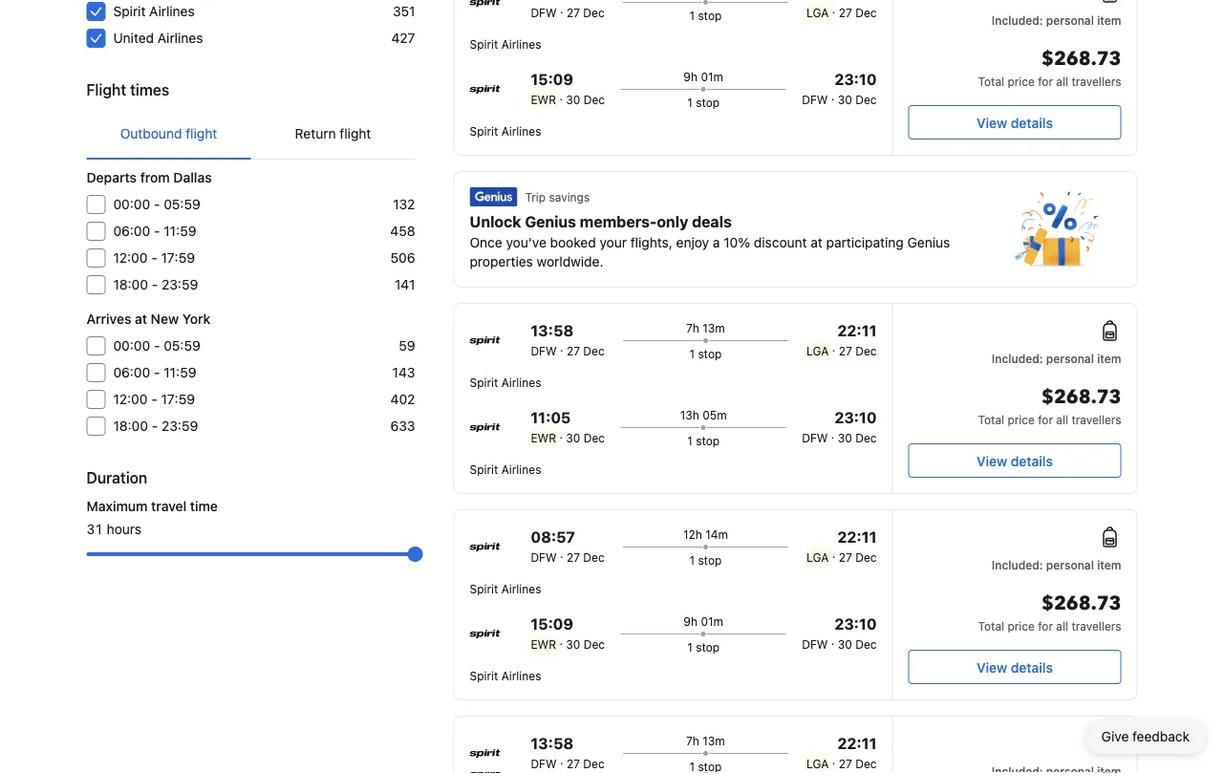 Task type: describe. For each thing, give the bounding box(es) containing it.
12:00 for departs
[[113, 250, 148, 266]]

return flight
[[295, 126, 371, 142]]

- for 633
[[152, 418, 158, 434]]

feedback
[[1133, 729, 1191, 745]]

savings
[[549, 190, 590, 204]]

1 vertical spatial genius
[[908, 235, 951, 251]]

15:09 for dfw
[[531, 70, 574, 88]]

1 view details from the top
[[977, 115, 1054, 131]]

price for 13:58
[[1008, 413, 1035, 426]]

discount
[[754, 235, 808, 251]]

travellers for 08:57
[[1072, 620, 1122, 633]]

personal for 08:57
[[1047, 558, 1095, 572]]

outbound
[[120, 126, 182, 142]]

tab list containing outbound flight
[[87, 109, 415, 161]]

9h 01m for dfw
[[684, 70, 724, 83]]

dec inside dfw . 27 dec
[[584, 6, 605, 19]]

dfw inside the 08:57 dfw . 27 dec
[[531, 551, 557, 564]]

0 horizontal spatial genius
[[525, 213, 577, 231]]

travel
[[151, 499, 187, 514]]

united
[[113, 30, 154, 46]]

$268.73 total price for all travellers for 08:57
[[979, 591, 1122, 633]]

3 lga from the top
[[807, 551, 829, 564]]

- for 143
[[154, 365, 160, 381]]

ewr for dfw
[[531, 93, 557, 106]]

1 all from the top
[[1057, 75, 1069, 88]]

22:11 lga . 27 dec for 15:09
[[807, 528, 877, 564]]

times
[[130, 81, 169, 99]]

1 view details button from the top
[[909, 105, 1122, 140]]

lga . 27 dec
[[807, 2, 877, 19]]

08:57 dfw . 27 dec
[[531, 528, 605, 564]]

- for 402
[[151, 392, 158, 407]]

flight for return flight
[[340, 126, 371, 142]]

351
[[393, 3, 415, 19]]

all for 13:58
[[1057, 413, 1069, 426]]

view details for 08:57
[[977, 660, 1054, 676]]

15:09 for 08:57
[[531, 615, 574, 634]]

at inside unlock genius members-only deals once you've booked your flights, enjoy a 10% discount at participating genius properties worldwide.
[[811, 235, 823, 251]]

00:00 for arrives
[[113, 338, 150, 354]]

458
[[390, 223, 415, 239]]

1 7h from the top
[[687, 321, 700, 335]]

total for 08:57
[[979, 620, 1005, 633]]

08:57
[[531, 528, 576, 547]]

- for 141
[[152, 277, 158, 293]]

give feedback
[[1102, 729, 1191, 745]]

included: personal item for 08:57
[[992, 558, 1122, 572]]

. inside dfw . 27 dec
[[560, 2, 564, 15]]

details for 13:58
[[1012, 453, 1054, 469]]

members-
[[580, 213, 657, 231]]

trip savings
[[525, 190, 590, 204]]

participating
[[827, 235, 904, 251]]

1 vertical spatial at
[[135, 311, 147, 327]]

for for 13:58
[[1039, 413, 1054, 426]]

departs
[[87, 170, 137, 186]]

18:00 - 23:59 for from
[[113, 277, 198, 293]]

for for 08:57
[[1039, 620, 1054, 633]]

1 personal from the top
[[1047, 13, 1095, 27]]

view details button for 13:58
[[909, 444, 1122, 478]]

143
[[393, 365, 415, 381]]

worldwide.
[[537, 254, 604, 270]]

06:00 for arrives
[[113, 365, 150, 381]]

only
[[657, 213, 689, 231]]

00:00 - 05:59 for from
[[113, 197, 201, 212]]

dec inside the 08:57 dfw . 27 dec
[[584, 551, 605, 564]]

deals
[[692, 213, 732, 231]]

506
[[391, 250, 415, 266]]

ewr for 08:57
[[531, 638, 557, 651]]

1 travellers from the top
[[1072, 75, 1122, 88]]

lga inside lga . 27 dec
[[807, 6, 829, 19]]

a
[[713, 235, 721, 251]]

2 13:58 dfw . 27 dec from the top
[[531, 735, 605, 771]]

- for 59
[[154, 338, 160, 354]]

give feedback button
[[1087, 720, 1206, 754]]

1 13:58 dfw . 27 dec from the top
[[531, 322, 605, 358]]

outbound flight
[[120, 126, 217, 142]]

booked
[[550, 235, 596, 251]]

united airlines
[[113, 30, 203, 46]]

05:59 for dallas
[[164, 197, 201, 212]]

maximum travel time 31 hours
[[87, 499, 218, 537]]

11:05
[[531, 409, 571, 427]]

9h for dfw
[[684, 70, 698, 83]]

. inside the 08:57 dfw . 27 dec
[[560, 547, 564, 560]]

141
[[395, 277, 415, 293]]

$268.73 total price for all travellers for 13:58
[[979, 384, 1122, 426]]

10%
[[724, 235, 751, 251]]

flight times
[[87, 81, 169, 99]]

402
[[391, 392, 415, 407]]

06:00 - 11:59 for from
[[113, 223, 197, 239]]

01m for 08:57
[[701, 615, 724, 628]]

view for 08:57
[[977, 660, 1008, 676]]

15:09 ewr . 30 dec for dfw
[[531, 70, 605, 106]]

total for 13:58
[[979, 413, 1005, 426]]

2 7h 13m from the top
[[687, 734, 726, 748]]

01m for dfw
[[701, 70, 724, 83]]

enjoy
[[677, 235, 710, 251]]

personal for 13:58
[[1047, 352, 1095, 365]]

- for 506
[[151, 250, 158, 266]]

05m
[[703, 408, 727, 422]]

14m
[[706, 528, 729, 541]]

00:00 for departs
[[113, 197, 150, 212]]

12:00 for arrives
[[113, 392, 148, 407]]

13h 05m
[[681, 408, 727, 422]]

. inside 11:05 ewr . 30 dec
[[560, 427, 563, 441]]

633
[[391, 418, 415, 434]]

dfw . 27 dec
[[531, 2, 605, 19]]

12h
[[684, 528, 703, 541]]

1 item from the top
[[1098, 13, 1122, 27]]

1 included: personal item from the top
[[992, 13, 1122, 27]]

time
[[190, 499, 218, 514]]

properties
[[470, 254, 533, 270]]

31
[[87, 522, 103, 537]]

22:11 for 11:05
[[838, 322, 877, 340]]

ewr for 13:58
[[531, 431, 557, 445]]

travellers for 13:58
[[1072, 413, 1122, 426]]

new
[[151, 311, 179, 327]]

york
[[182, 311, 211, 327]]

arrives at new york
[[87, 311, 211, 327]]

59
[[399, 338, 415, 354]]

23:10 dfw . 30 dec for 08:57
[[803, 615, 877, 651]]

1 7h 13m from the top
[[687, 321, 726, 335]]

30 inside 11:05 ewr . 30 dec
[[566, 431, 581, 445]]

duration
[[87, 469, 148, 487]]

return
[[295, 126, 336, 142]]



Task type: vqa. For each thing, say whether or not it's contained in the screenshot.
the participating
yes



Task type: locate. For each thing, give the bounding box(es) containing it.
1 details from the top
[[1012, 115, 1054, 131]]

0 vertical spatial 17:59
[[161, 250, 195, 266]]

1 vertical spatial item
[[1098, 352, 1122, 365]]

1 22:11 lga . 27 dec from the top
[[807, 322, 877, 358]]

3 included: personal item from the top
[[992, 558, 1122, 572]]

travellers
[[1072, 75, 1122, 88], [1072, 413, 1122, 426], [1072, 620, 1122, 633]]

flight
[[87, 81, 126, 99]]

2 13:58 from the top
[[531, 735, 574, 753]]

1 horizontal spatial at
[[811, 235, 823, 251]]

1 13m from the top
[[703, 321, 726, 335]]

00:00 - 05:59
[[113, 197, 201, 212], [113, 338, 201, 354]]

23:10 for 13:58
[[835, 409, 877, 427]]

return flight button
[[251, 109, 415, 159]]

item for 13:58
[[1098, 352, 1122, 365]]

stop
[[698, 9, 722, 22], [696, 96, 720, 109], [698, 347, 722, 361], [696, 434, 720, 448], [698, 554, 722, 567], [696, 641, 720, 654]]

1 vertical spatial 15:09
[[531, 615, 574, 634]]

2 price from the top
[[1008, 413, 1035, 426]]

2 included: from the top
[[992, 352, 1044, 365]]

2 23:59 from the top
[[162, 418, 198, 434]]

1 vertical spatial $268.73
[[1042, 384, 1122, 411]]

23:10 dfw . 30 dec for 13:58
[[803, 409, 877, 445]]

1 vertical spatial total
[[979, 413, 1005, 426]]

2 15:09 from the top
[[531, 615, 574, 634]]

1 vertical spatial view
[[977, 453, 1008, 469]]

18:00 - 23:59 for at
[[113, 418, 198, 434]]

0 vertical spatial view
[[977, 115, 1008, 131]]

0 vertical spatial for
[[1039, 75, 1054, 88]]

00:00 down the departs from dallas
[[113, 197, 150, 212]]

2 15:09 ewr . 30 dec from the top
[[531, 615, 605, 651]]

0 horizontal spatial at
[[135, 311, 147, 327]]

1 vertical spatial details
[[1012, 453, 1054, 469]]

2 vertical spatial view
[[977, 660, 1008, 676]]

2 vertical spatial included:
[[992, 558, 1044, 572]]

1 vertical spatial 06:00
[[113, 365, 150, 381]]

2 22:11 lga . 27 dec from the top
[[807, 528, 877, 564]]

01m
[[701, 70, 724, 83], [701, 615, 724, 628]]

1 13:58 from the top
[[531, 322, 574, 340]]

23:10 dfw . 30 dec
[[803, 70, 877, 106], [803, 409, 877, 445], [803, 615, 877, 651]]

1 vertical spatial 13m
[[703, 734, 726, 748]]

1 vertical spatial 01m
[[701, 615, 724, 628]]

dfw inside dfw . 27 dec
[[531, 6, 557, 19]]

give
[[1102, 729, 1130, 745]]

arrives
[[87, 311, 131, 327]]

18:00 - 23:59
[[113, 277, 198, 293], [113, 418, 198, 434]]

included: personal item for 13:58
[[992, 352, 1122, 365]]

0 vertical spatial details
[[1012, 115, 1054, 131]]

2 13m from the top
[[703, 734, 726, 748]]

05:59 for new
[[164, 338, 201, 354]]

13:58 dfw . 27 dec
[[531, 322, 605, 358], [531, 735, 605, 771]]

1 06:00 - 11:59 from the top
[[113, 223, 197, 239]]

23:59 up travel at the bottom of the page
[[162, 418, 198, 434]]

lga
[[807, 6, 829, 19], [807, 344, 829, 358], [807, 551, 829, 564], [807, 757, 829, 771]]

18:00 up arrives at new york on the top left of page
[[113, 277, 148, 293]]

12h 14m
[[684, 528, 729, 541]]

0 vertical spatial included: personal item
[[992, 13, 1122, 27]]

all
[[1057, 75, 1069, 88], [1057, 413, 1069, 426], [1057, 620, 1069, 633]]

7h 13m
[[687, 321, 726, 335], [687, 734, 726, 748]]

2 9h from the top
[[684, 615, 698, 628]]

-
[[154, 197, 160, 212], [154, 223, 160, 239], [151, 250, 158, 266], [152, 277, 158, 293], [154, 338, 160, 354], [154, 365, 160, 381], [151, 392, 158, 407], [152, 418, 158, 434]]

3 view details from the top
[[977, 660, 1054, 676]]

1 $268.73 total price for all travellers from the top
[[979, 46, 1122, 88]]

1 vertical spatial 18:00 - 23:59
[[113, 418, 198, 434]]

1 vertical spatial price
[[1008, 413, 1035, 426]]

7h
[[687, 321, 700, 335], [687, 734, 700, 748]]

1 vertical spatial $268.73 total price for all travellers
[[979, 384, 1122, 426]]

22:11
[[838, 322, 877, 340], [838, 528, 877, 547], [838, 735, 877, 753]]

0 vertical spatial at
[[811, 235, 823, 251]]

1 vertical spatial 12:00 - 17:59
[[113, 392, 195, 407]]

0 vertical spatial 05:59
[[164, 197, 201, 212]]

2 vertical spatial 22:11
[[838, 735, 877, 753]]

3 item from the top
[[1098, 558, 1122, 572]]

18:00 for arrives
[[113, 418, 148, 434]]

3 22:11 lga . 27 dec from the top
[[807, 735, 877, 771]]

1 00:00 - 05:59 from the top
[[113, 197, 201, 212]]

1 vertical spatial personal
[[1047, 352, 1095, 365]]

12:00 - 17:59 down arrives at new york on the top left of page
[[113, 392, 195, 407]]

item
[[1098, 13, 1122, 27], [1098, 352, 1122, 365], [1098, 558, 1122, 572]]

13:58
[[531, 322, 574, 340], [531, 735, 574, 753]]

17:59 for new
[[161, 392, 195, 407]]

22:11 for 15:09
[[838, 528, 877, 547]]

dallas
[[174, 170, 212, 186]]

1 vertical spatial 18:00
[[113, 418, 148, 434]]

3 travellers from the top
[[1072, 620, 1122, 633]]

15:09 down the 08:57 dfw . 27 dec
[[531, 615, 574, 634]]

flights,
[[631, 235, 673, 251]]

27
[[567, 6, 580, 19], [839, 6, 853, 19], [567, 344, 580, 358], [839, 344, 853, 358], [567, 551, 580, 564], [839, 551, 853, 564], [567, 757, 580, 771], [839, 757, 853, 771]]

2 01m from the top
[[701, 615, 724, 628]]

132
[[393, 197, 415, 212]]

15:09 ewr . 30 dec down the 08:57 dfw . 27 dec
[[531, 615, 605, 651]]

departs from dallas
[[87, 170, 212, 186]]

0 vertical spatial 13:58
[[531, 322, 574, 340]]

2 vertical spatial $268.73 total price for all travellers
[[979, 591, 1122, 633]]

1 vertical spatial 23:59
[[162, 418, 198, 434]]

2 vertical spatial $268.73
[[1042, 591, 1122, 617]]

2 vertical spatial details
[[1012, 660, 1054, 676]]

genius
[[525, 213, 577, 231], [908, 235, 951, 251]]

18:00
[[113, 277, 148, 293], [113, 418, 148, 434]]

for
[[1039, 75, 1054, 88], [1039, 413, 1054, 426], [1039, 620, 1054, 633]]

12:00 - 17:59 up arrives at new york on the top left of page
[[113, 250, 195, 266]]

details for 08:57
[[1012, 660, 1054, 676]]

15:09 down dfw . 27 dec
[[531, 70, 574, 88]]

1 vertical spatial all
[[1057, 413, 1069, 426]]

05:59 down dallas
[[164, 197, 201, 212]]

1 01m from the top
[[701, 70, 724, 83]]

$268.73 for 13:58
[[1042, 384, 1122, 411]]

2 vertical spatial 23:10 dfw . 30 dec
[[803, 615, 877, 651]]

at left the new
[[135, 311, 147, 327]]

ewr inside 11:05 ewr . 30 dec
[[531, 431, 557, 445]]

included:
[[992, 13, 1044, 27], [992, 352, 1044, 365], [992, 558, 1044, 572]]

0 vertical spatial ewr
[[531, 93, 557, 106]]

item for 08:57
[[1098, 558, 1122, 572]]

00:00 - 05:59 for at
[[113, 338, 201, 354]]

06:00
[[113, 223, 150, 239], [113, 365, 150, 381]]

2 $268.73 from the top
[[1042, 384, 1122, 411]]

2 $268.73 total price for all travellers from the top
[[979, 384, 1122, 426]]

1 vertical spatial travellers
[[1072, 413, 1122, 426]]

1 vertical spatial view details button
[[909, 444, 1122, 478]]

1 vertical spatial 06:00 - 11:59
[[113, 365, 197, 381]]

00:00 - 05:59 down from
[[113, 197, 201, 212]]

00:00 - 05:59 down the new
[[113, 338, 201, 354]]

2 12:00 from the top
[[113, 392, 148, 407]]

2 view from the top
[[977, 453, 1008, 469]]

1 total from the top
[[979, 75, 1005, 88]]

price for 08:57
[[1008, 620, 1035, 633]]

0 vertical spatial 23:10
[[835, 70, 877, 88]]

0 vertical spatial 18:00
[[113, 277, 148, 293]]

2 vertical spatial 22:11 lga . 27 dec
[[807, 735, 877, 771]]

2 06:00 from the top
[[113, 365, 150, 381]]

27 inside dfw . 27 dec
[[567, 6, 580, 19]]

1 vertical spatial 11:59
[[164, 365, 197, 381]]

2 vertical spatial price
[[1008, 620, 1035, 633]]

13m
[[703, 321, 726, 335], [703, 734, 726, 748]]

1 23:59 from the top
[[162, 277, 198, 293]]

9h for 08:57
[[684, 615, 698, 628]]

06:00 down arrives at new york on the top left of page
[[113, 365, 150, 381]]

05:59
[[164, 197, 201, 212], [164, 338, 201, 354]]

1 22:11 from the top
[[838, 322, 877, 340]]

3 included: from the top
[[992, 558, 1044, 572]]

12:00 - 17:59 for from
[[113, 250, 195, 266]]

23:10
[[835, 70, 877, 88], [835, 409, 877, 427], [835, 615, 877, 634]]

1 vertical spatial 15:09 ewr . 30 dec
[[531, 615, 605, 651]]

1 vertical spatial 13:58
[[531, 735, 574, 753]]

2 18:00 - 23:59 from the top
[[113, 418, 198, 434]]

2 00:00 from the top
[[113, 338, 150, 354]]

1 12:00 from the top
[[113, 250, 148, 266]]

2 18:00 from the top
[[113, 418, 148, 434]]

spirit
[[113, 3, 146, 19], [470, 37, 499, 51], [470, 124, 499, 138], [470, 376, 499, 389], [470, 463, 499, 476], [470, 582, 499, 596], [470, 669, 499, 683]]

27 inside the 08:57 dfw . 27 dec
[[567, 551, 580, 564]]

$268.73 total price for all travellers
[[979, 46, 1122, 88], [979, 384, 1122, 426], [979, 591, 1122, 633]]

2 vertical spatial personal
[[1047, 558, 1095, 572]]

3 23:10 dfw . 30 dec from the top
[[803, 615, 877, 651]]

0 vertical spatial 7h 13m
[[687, 321, 726, 335]]

0 vertical spatial 9h
[[684, 70, 698, 83]]

11:05 ewr . 30 dec
[[531, 409, 605, 445]]

06:00 - 11:59 down from
[[113, 223, 197, 239]]

1 vertical spatial 13:58 dfw . 27 dec
[[531, 735, 605, 771]]

2 23:10 from the top
[[835, 409, 877, 427]]

0 horizontal spatial flight
[[186, 126, 217, 142]]

genius image
[[470, 187, 518, 207], [470, 187, 518, 207], [1015, 191, 1099, 268]]

2 17:59 from the top
[[161, 392, 195, 407]]

3 ewr from the top
[[531, 638, 557, 651]]

06:00 for departs
[[113, 223, 150, 239]]

flight up dallas
[[186, 126, 217, 142]]

0 vertical spatial 15:09 ewr . 30 dec
[[531, 70, 605, 106]]

4 lga from the top
[[807, 757, 829, 771]]

17:59 up the new
[[161, 250, 195, 266]]

dfw
[[531, 6, 557, 19], [803, 93, 829, 106], [531, 344, 557, 358], [803, 431, 829, 445], [531, 551, 557, 564], [803, 638, 829, 651], [531, 757, 557, 771]]

0 vertical spatial genius
[[525, 213, 577, 231]]

2 vertical spatial ewr
[[531, 638, 557, 651]]

flight inside button
[[186, 126, 217, 142]]

11:59 down the new
[[164, 365, 197, 381]]

2 vertical spatial item
[[1098, 558, 1122, 572]]

0 vertical spatial view details
[[977, 115, 1054, 131]]

total
[[979, 75, 1005, 88], [979, 413, 1005, 426], [979, 620, 1005, 633]]

unlock genius members-only deals once you've booked your flights, enjoy a 10% discount at participating genius properties worldwide.
[[470, 213, 951, 270]]

- for 132
[[154, 197, 160, 212]]

1 ewr from the top
[[531, 93, 557, 106]]

2 vertical spatial view details
[[977, 660, 1054, 676]]

0 vertical spatial all
[[1057, 75, 1069, 88]]

22:11 lga . 27 dec
[[807, 322, 877, 358], [807, 528, 877, 564], [807, 735, 877, 771]]

dec inside lga . 27 dec
[[856, 6, 877, 19]]

genius right participating
[[908, 235, 951, 251]]

05:59 down york
[[164, 338, 201, 354]]

1 15:09 from the top
[[531, 70, 574, 88]]

2 7h from the top
[[687, 734, 700, 748]]

trip
[[525, 190, 546, 204]]

0 vertical spatial 15:09
[[531, 70, 574, 88]]

genius down trip savings
[[525, 213, 577, 231]]

23:59
[[162, 277, 198, 293], [162, 418, 198, 434]]

11:59 for new
[[164, 365, 197, 381]]

maximum
[[87, 499, 148, 514]]

2 23:10 dfw . 30 dec from the top
[[803, 409, 877, 445]]

0 vertical spatial 23:10 dfw . 30 dec
[[803, 70, 877, 106]]

spirit airlines
[[113, 3, 195, 19], [470, 37, 542, 51], [470, 124, 542, 138], [470, 376, 542, 389], [470, 463, 542, 476], [470, 582, 542, 596], [470, 669, 542, 683]]

2 total from the top
[[979, 413, 1005, 426]]

23:10 for 08:57
[[835, 615, 877, 634]]

2 00:00 - 05:59 from the top
[[113, 338, 201, 354]]

- for 458
[[154, 223, 160, 239]]

unlock
[[470, 213, 522, 231]]

1 vertical spatial included: personal item
[[992, 352, 1122, 365]]

23:59 for new
[[162, 418, 198, 434]]

2 flight from the left
[[340, 126, 371, 142]]

9h
[[684, 70, 698, 83], [684, 615, 698, 628]]

1 price from the top
[[1008, 75, 1035, 88]]

1 23:10 from the top
[[835, 70, 877, 88]]

06:00 - 11:59 down arrives at new york on the top left of page
[[113, 365, 197, 381]]

2 all from the top
[[1057, 413, 1069, 426]]

2 ewr from the top
[[531, 431, 557, 445]]

0 vertical spatial travellers
[[1072, 75, 1122, 88]]

1 vertical spatial 00:00
[[113, 338, 150, 354]]

your
[[600, 235, 627, 251]]

all for 08:57
[[1057, 620, 1069, 633]]

1 vertical spatial 17:59
[[161, 392, 195, 407]]

0 vertical spatial 06:00
[[113, 223, 150, 239]]

13h
[[681, 408, 700, 422]]

15:09 ewr . 30 dec down dfw . 27 dec
[[531, 70, 605, 106]]

view
[[977, 115, 1008, 131], [977, 453, 1008, 469], [977, 660, 1008, 676]]

view details for 13:58
[[977, 453, 1054, 469]]

flight right return
[[340, 126, 371, 142]]

12:00
[[113, 250, 148, 266], [113, 392, 148, 407]]

0 vertical spatial 13m
[[703, 321, 726, 335]]

0 vertical spatial 9h 01m
[[684, 70, 724, 83]]

tab list
[[87, 109, 415, 161]]

dec inside 11:05 ewr . 30 dec
[[584, 431, 605, 445]]

at right discount
[[811, 235, 823, 251]]

2 lga from the top
[[807, 344, 829, 358]]

view details button
[[909, 105, 1122, 140], [909, 444, 1122, 478], [909, 650, 1122, 685]]

00:00
[[113, 197, 150, 212], [113, 338, 150, 354]]

at
[[811, 235, 823, 251], [135, 311, 147, 327]]

1 vertical spatial 05:59
[[164, 338, 201, 354]]

3 $268.73 from the top
[[1042, 591, 1122, 617]]

23:59 up the new
[[162, 277, 198, 293]]

hours
[[107, 522, 142, 537]]

1 vertical spatial 23:10 dfw . 30 dec
[[803, 409, 877, 445]]

once
[[470, 235, 503, 251]]

1 23:10 dfw . 30 dec from the top
[[803, 70, 877, 106]]

3 view details button from the top
[[909, 650, 1122, 685]]

0 vertical spatial 18:00 - 23:59
[[113, 277, 198, 293]]

1
[[690, 9, 695, 22], [688, 96, 693, 109], [690, 347, 695, 361], [688, 434, 693, 448], [690, 554, 695, 567], [688, 641, 693, 654]]

flight inside button
[[340, 126, 371, 142]]

included: for 13:58
[[992, 352, 1044, 365]]

3 23:10 from the top
[[835, 615, 877, 634]]

11:59 down dallas
[[164, 223, 197, 239]]

1 17:59 from the top
[[161, 250, 195, 266]]

0 vertical spatial view details button
[[909, 105, 1122, 140]]

11:59 for dallas
[[164, 223, 197, 239]]

2 vertical spatial included: personal item
[[992, 558, 1122, 572]]

9h 01m
[[684, 70, 724, 83], [684, 615, 724, 628]]

1 vertical spatial 9h
[[684, 615, 698, 628]]

1 vertical spatial 7h 13m
[[687, 734, 726, 748]]

included: for 08:57
[[992, 558, 1044, 572]]

0 vertical spatial 7h
[[687, 321, 700, 335]]

2 view details button from the top
[[909, 444, 1122, 478]]

12:00 up arrives at new york on the top left of page
[[113, 250, 148, 266]]

17:59 down the new
[[161, 392, 195, 407]]

0 vertical spatial 01m
[[701, 70, 724, 83]]

18:00 up duration
[[113, 418, 148, 434]]

0 vertical spatial 22:11 lga . 27 dec
[[807, 322, 877, 358]]

dec
[[584, 6, 605, 19], [856, 6, 877, 19], [584, 93, 605, 106], [856, 93, 877, 106], [584, 344, 605, 358], [856, 344, 877, 358], [584, 431, 605, 445], [856, 431, 877, 445], [584, 551, 605, 564], [856, 551, 877, 564], [584, 638, 605, 651], [856, 638, 877, 651], [584, 757, 605, 771], [856, 757, 877, 771]]

06:00 - 11:59
[[113, 223, 197, 239], [113, 365, 197, 381]]

3 personal from the top
[[1047, 558, 1095, 572]]

3 details from the top
[[1012, 660, 1054, 676]]

0 vertical spatial 00:00 - 05:59
[[113, 197, 201, 212]]

1 view from the top
[[977, 115, 1008, 131]]

23:59 for dallas
[[162, 277, 198, 293]]

included: personal item
[[992, 13, 1122, 27], [992, 352, 1122, 365], [992, 558, 1122, 572]]

12:00 - 17:59 for at
[[113, 392, 195, 407]]

1 9h 01m from the top
[[684, 70, 724, 83]]

1 12:00 - 17:59 from the top
[[113, 250, 195, 266]]

2 9h 01m from the top
[[684, 615, 724, 628]]

you've
[[506, 235, 547, 251]]

0 vertical spatial 11:59
[[164, 223, 197, 239]]

1 horizontal spatial genius
[[908, 235, 951, 251]]

1 vertical spatial ewr
[[531, 431, 557, 445]]

2 22:11 from the top
[[838, 528, 877, 547]]

3 all from the top
[[1057, 620, 1069, 633]]

18:00 - 23:59 up duration
[[113, 418, 198, 434]]

1 vertical spatial 00:00 - 05:59
[[113, 338, 201, 354]]

12:00 - 17:59
[[113, 250, 195, 266], [113, 392, 195, 407]]

2 included: personal item from the top
[[992, 352, 1122, 365]]

flight for outbound flight
[[186, 126, 217, 142]]

2 12:00 - 17:59 from the top
[[113, 392, 195, 407]]

1 vertical spatial 23:10
[[835, 409, 877, 427]]

0 vertical spatial included:
[[992, 13, 1044, 27]]

2 vertical spatial total
[[979, 620, 1005, 633]]

1 vertical spatial included:
[[992, 352, 1044, 365]]

personal
[[1047, 13, 1095, 27], [1047, 352, 1095, 365], [1047, 558, 1095, 572]]

ewr
[[531, 93, 557, 106], [531, 431, 557, 445], [531, 638, 557, 651]]

airlines
[[149, 3, 195, 19], [158, 30, 203, 46], [502, 37, 542, 51], [502, 124, 542, 138], [502, 376, 542, 389], [502, 463, 542, 476], [502, 582, 542, 596], [502, 669, 542, 683]]

18:00 - 23:59 up arrives at new york on the top left of page
[[113, 277, 198, 293]]

17:59 for dallas
[[161, 250, 195, 266]]

15:09
[[531, 70, 574, 88], [531, 615, 574, 634]]

06:00 down the departs from dallas
[[113, 223, 150, 239]]

2 view details from the top
[[977, 453, 1054, 469]]

1 $268.73 from the top
[[1042, 46, 1122, 72]]

1 for from the top
[[1039, 75, 1054, 88]]

3 $268.73 total price for all travellers from the top
[[979, 591, 1122, 633]]

0 vertical spatial $268.73
[[1042, 46, 1122, 72]]

1 vertical spatial 9h 01m
[[684, 615, 724, 628]]

12:00 up duration
[[113, 392, 148, 407]]

18:00 for departs
[[113, 277, 148, 293]]

1 18:00 - 23:59 from the top
[[113, 277, 198, 293]]

06:00 - 11:59 for at
[[113, 365, 197, 381]]

1 horizontal spatial flight
[[340, 126, 371, 142]]

27 inside lga . 27 dec
[[839, 6, 853, 19]]

. inside lga . 27 dec
[[833, 2, 836, 15]]

1 15:09 ewr . 30 dec from the top
[[531, 70, 605, 106]]

2 vertical spatial view details button
[[909, 650, 1122, 685]]

9h 01m for 08:57
[[684, 615, 724, 628]]

from
[[140, 170, 170, 186]]

11:59
[[164, 223, 197, 239], [164, 365, 197, 381]]

0 vertical spatial 23:59
[[162, 277, 198, 293]]

2 item from the top
[[1098, 352, 1122, 365]]

1 9h from the top
[[684, 70, 698, 83]]

3 total from the top
[[979, 620, 1005, 633]]

1 vertical spatial 22:11
[[838, 528, 877, 547]]

2 travellers from the top
[[1072, 413, 1122, 426]]

00:00 down arrives at new york on the top left of page
[[113, 338, 150, 354]]

1 18:00 from the top
[[113, 277, 148, 293]]

2 details from the top
[[1012, 453, 1054, 469]]

0 vertical spatial item
[[1098, 13, 1122, 27]]

$268.73 for 08:57
[[1042, 591, 1122, 617]]

0 vertical spatial 12:00 - 17:59
[[113, 250, 195, 266]]

2 05:59 from the top
[[164, 338, 201, 354]]

0 vertical spatial 06:00 - 11:59
[[113, 223, 197, 239]]

price
[[1008, 75, 1035, 88], [1008, 413, 1035, 426], [1008, 620, 1035, 633]]

22:11 lga . 27 dec for 11:05
[[807, 322, 877, 358]]

0 vertical spatial personal
[[1047, 13, 1095, 27]]

1 included: from the top
[[992, 13, 1044, 27]]

2 11:59 from the top
[[164, 365, 197, 381]]

1 11:59 from the top
[[164, 223, 197, 239]]

1 lga from the top
[[807, 6, 829, 19]]

view for 13:58
[[977, 453, 1008, 469]]

427
[[392, 30, 415, 46]]

outbound flight button
[[87, 109, 251, 159]]

view details button for 08:57
[[909, 650, 1122, 685]]

3 22:11 from the top
[[838, 735, 877, 753]]

3 price from the top
[[1008, 620, 1035, 633]]

1 05:59 from the top
[[164, 197, 201, 212]]

0 vertical spatial $268.73 total price for all travellers
[[979, 46, 1122, 88]]

1 vertical spatial for
[[1039, 413, 1054, 426]]

15:09 ewr . 30 dec for 08:57
[[531, 615, 605, 651]]

1 vertical spatial 12:00
[[113, 392, 148, 407]]



